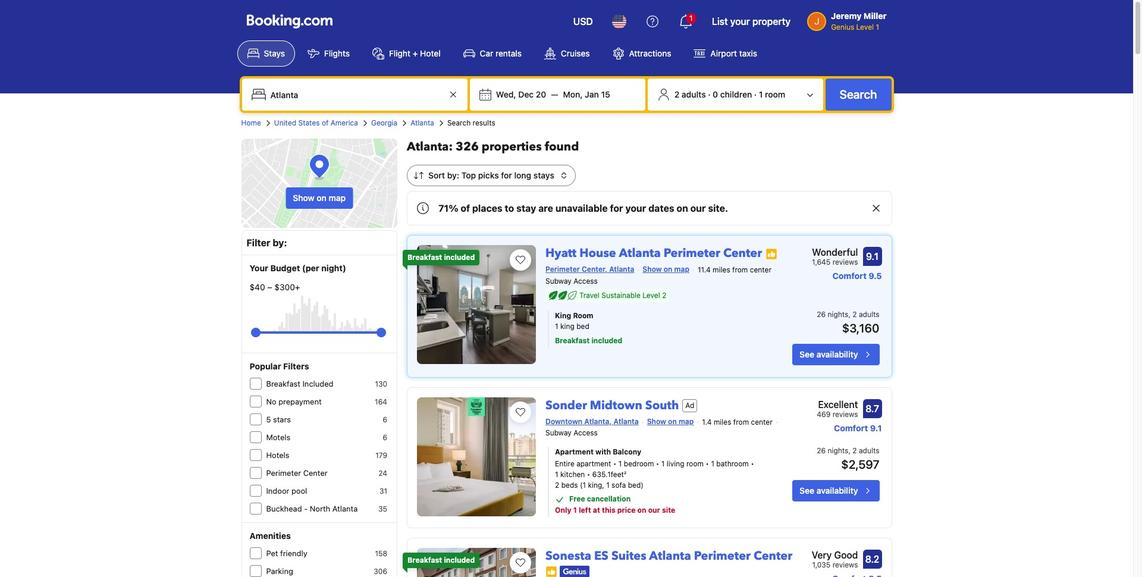 Task type: vqa. For each thing, say whether or not it's contained in the screenshot.
the Breakfast Included
yes



Task type: locate. For each thing, give the bounding box(es) containing it.
search inside 'button'
[[840, 88, 878, 101]]

comfort down excellent 469 reviews
[[835, 423, 869, 433]]

1 horizontal spatial for
[[610, 203, 624, 214]]

1 vertical spatial search
[[448, 118, 471, 127]]

1 vertical spatial by:
[[273, 238, 287, 248]]

1 vertical spatial nights
[[828, 447, 849, 456]]

comfort for sonder midtown south
[[835, 423, 869, 433]]

1 vertical spatial adults
[[860, 310, 880, 319]]

level up king room link at the bottom of page
[[643, 291, 661, 300]]

wed, dec 20 — mon, jan 15
[[496, 89, 611, 99]]

1 down miller
[[876, 23, 880, 32]]

0 vertical spatial availability
[[817, 349, 859, 359]]

1 horizontal spatial ·
[[755, 89, 757, 99]]

reviews for hyatt house atlanta perimeter center
[[833, 258, 859, 267]]

1 vertical spatial see availability
[[800, 486, 859, 496]]

nights inside 26 nights , 2 adults $3,160
[[828, 310, 849, 319]]

adults inside 26 nights , 2 adults $3,160
[[860, 310, 880, 319]]

0 vertical spatial of
[[322, 118, 329, 127]]

reviews up comfort 9.1
[[833, 410, 859, 419]]

stays
[[534, 170, 555, 180]]

, for sonder midtown south
[[849, 447, 851, 456]]

0 vertical spatial included
[[444, 253, 475, 262]]

6 up 179
[[383, 433, 388, 442]]

1 vertical spatial of
[[461, 203, 470, 214]]

car rentals
[[480, 48, 522, 58]]

11.4
[[698, 265, 711, 274]]

by: for sort
[[447, 170, 460, 180]]

—
[[551, 89, 559, 99]]

access inside 1.4 miles from center subway access
[[574, 429, 598, 438]]

1 horizontal spatial level
[[857, 23, 874, 32]]

1 nights from the top
[[828, 310, 849, 319]]

availability for hyatt house atlanta perimeter center
[[817, 349, 859, 359]]

adults left 0
[[682, 89, 706, 99]]

center for sonder midtown south
[[752, 418, 773, 427]]

of right states
[[322, 118, 329, 127]]

2 see from the top
[[800, 486, 815, 496]]

1 vertical spatial show on map
[[643, 265, 690, 274]]

atlanta right north
[[333, 504, 358, 514]]

158
[[375, 549, 388, 558]]

states
[[299, 118, 320, 127]]

rentals
[[496, 48, 522, 58]]

1 vertical spatial see
[[800, 486, 815, 496]]

very good element
[[812, 548, 859, 563]]

0 vertical spatial reviews
[[833, 258, 859, 267]]

0 horizontal spatial search
[[448, 118, 471, 127]]

es
[[595, 548, 609, 565]]

filter
[[247, 238, 271, 248]]

6 down 164
[[383, 415, 388, 424]]

included
[[444, 253, 475, 262], [592, 336, 623, 345], [444, 556, 475, 565]]

center for hyatt house atlanta perimeter center
[[750, 265, 772, 274]]

your
[[250, 263, 268, 273]]

nights inside 26 nights , 2 adults $2,597
[[828, 447, 849, 456]]

flight + hotel
[[389, 48, 441, 58]]

jeremy
[[832, 11, 862, 21]]

-
[[304, 504, 308, 514]]

reviews inside very good 1,035 reviews
[[833, 561, 859, 570]]

cruises
[[561, 48, 590, 58]]

your right list
[[731, 16, 751, 27]]

nights up $3,160
[[828, 310, 849, 319]]

2 left 0
[[675, 89, 680, 99]]

scored 9.1 element
[[863, 247, 882, 266]]

1 vertical spatial from
[[734, 418, 750, 427]]

2 vertical spatial show
[[647, 417, 667, 426]]

9.1 down 8.7
[[871, 423, 882, 433]]

0 vertical spatial comfort
[[833, 271, 867, 281]]

0
[[713, 89, 719, 99]]

0 vertical spatial from
[[733, 265, 748, 274]]

flights
[[324, 48, 350, 58]]

see availability down 26 nights , 2 adults $3,160
[[800, 349, 859, 359]]

sonder midtown south image
[[417, 397, 536, 517]]

1 down entire
[[555, 470, 559, 479]]

miles right 11.4
[[713, 265, 731, 274]]

jan
[[585, 89, 599, 99]]

hyatt house atlanta perimeter center link
[[546, 240, 763, 261]]

2 26 from the top
[[817, 447, 826, 456]]

469
[[817, 410, 831, 419]]

king
[[561, 322, 575, 331]]

1 vertical spatial 6
[[383, 433, 388, 442]]

group
[[256, 323, 382, 342]]

0 vertical spatial 26
[[817, 310, 826, 319]]

2 for travel sustainable level 2
[[663, 291, 667, 300]]

for right unavailable
[[610, 203, 624, 214]]

0 vertical spatial for
[[501, 170, 512, 180]]

genius discounts available at this property. image
[[560, 566, 590, 577], [560, 566, 590, 577]]

jeremy miller genius level 1
[[832, 11, 887, 32]]

1 see availability from the top
[[800, 349, 859, 359]]

from for sonder midtown south
[[734, 418, 750, 427]]

, up $3,160
[[849, 310, 851, 319]]

from inside 11.4 miles from center subway access
[[733, 265, 748, 274]]

this property is part of our preferred partner program. it's committed to providing excellent service and good value. it'll pay us a higher commission if you make a booking. image for sonesta es suites atlanta perimeter center
[[546, 566, 558, 577]]

reviews inside wonderful 1,645 reviews
[[833, 258, 859, 267]]

mon,
[[563, 89, 583, 99]]

room right living
[[687, 460, 704, 469]]

wonderful element
[[813, 245, 859, 260]]

2 for 26 nights , 2 adults $2,597
[[853, 447, 858, 456]]

9.1 up 9.5 on the right top
[[867, 251, 879, 262]]

adults inside 26 nights , 2 adults $2,597
[[860, 447, 880, 456]]

1 access from the top
[[574, 277, 598, 286]]

1 vertical spatial subway
[[546, 429, 572, 438]]

for left long
[[501, 170, 512, 180]]

of inside 'united states of america' link
[[322, 118, 329, 127]]

booking.com image
[[247, 14, 332, 29]]

adults inside dropdown button
[[682, 89, 706, 99]]

2 availability from the top
[[817, 486, 859, 496]]

1 see availability link from the top
[[793, 344, 880, 365]]

suites
[[612, 548, 647, 565]]

subway down hyatt
[[546, 277, 572, 286]]

room inside dropdown button
[[766, 89, 786, 99]]

1 vertical spatial ,
[[849, 447, 851, 456]]

united
[[274, 118, 297, 127]]

0 vertical spatial center
[[750, 265, 772, 274]]

0 horizontal spatial of
[[322, 118, 329, 127]]

1 inside dropdown button
[[759, 89, 763, 99]]

2 up the $2,597
[[853, 447, 858, 456]]

1 vertical spatial availability
[[817, 486, 859, 496]]

from inside 1.4 miles from center subway access
[[734, 418, 750, 427]]

site.
[[709, 203, 729, 214]]

2 vertical spatial map
[[679, 417, 694, 426]]

–
[[268, 282, 272, 292]]

popular
[[250, 361, 281, 371]]

· left 0
[[709, 89, 711, 99]]

found
[[545, 139, 579, 155]]

hyatt
[[546, 245, 577, 261]]

0 horizontal spatial level
[[643, 291, 661, 300]]

availability down 26 nights , 2 adults $3,160
[[817, 349, 859, 359]]

house
[[580, 245, 617, 261]]

0 vertical spatial adults
[[682, 89, 706, 99]]

see availability link down 26 nights , 2 adults $2,597
[[793, 481, 880, 502]]

1 down 635.1feet²
[[607, 481, 610, 490]]

0 vertical spatial map
[[329, 193, 346, 203]]

price
[[618, 506, 636, 515]]

children
[[721, 89, 753, 99]]

this property is part of our preferred partner program. it's committed to providing excellent service and good value. it'll pay us a higher commission if you make a booking. image
[[766, 248, 778, 260], [546, 566, 558, 577], [546, 566, 558, 577]]

subway for hyatt house atlanta perimeter center
[[546, 277, 572, 286]]

from right 1.4
[[734, 418, 750, 427]]

26 down 469
[[817, 447, 826, 456]]

26 inside 26 nights , 2 adults $3,160
[[817, 310, 826, 319]]

hotel
[[420, 48, 441, 58]]

0 horizontal spatial room
[[687, 460, 704, 469]]

1 6 from the top
[[383, 415, 388, 424]]

left
[[579, 506, 592, 515]]

scored 8.7 element
[[863, 399, 882, 418]]

our left site.
[[691, 203, 706, 214]]

subway inside 11.4 miles from center subway access
[[546, 277, 572, 286]]

for
[[501, 170, 512, 180], [610, 203, 624, 214]]

reviews right '1,035'
[[833, 561, 859, 570]]

0 vertical spatial search
[[840, 88, 878, 101]]

0 horizontal spatial our
[[649, 506, 661, 515]]

1 horizontal spatial room
[[766, 89, 786, 99]]

midtown
[[590, 397, 643, 414]]

nights for sonder midtown south
[[828, 447, 849, 456]]

1 vertical spatial reviews
[[833, 410, 859, 419]]

access down the perimeter center, atlanta at the top of page
[[574, 277, 598, 286]]

0 horizontal spatial for
[[501, 170, 512, 180]]

breakfast
[[408, 253, 442, 262], [555, 336, 590, 345], [266, 379, 301, 389], [408, 556, 442, 565]]

2 access from the top
[[574, 429, 598, 438]]

availability down 26 nights , 2 adults $2,597
[[817, 486, 859, 496]]

1 , from the top
[[849, 310, 851, 319]]

0 vertical spatial nights
[[828, 310, 849, 319]]

1 26 from the top
[[817, 310, 826, 319]]

1 vertical spatial miles
[[714, 418, 732, 427]]

0 horizontal spatial ·
[[709, 89, 711, 99]]

1 down balcony
[[619, 460, 622, 469]]

1 vertical spatial show
[[643, 265, 662, 274]]

atlanta up the atlanta:
[[411, 118, 434, 127]]

by: right filter
[[273, 238, 287, 248]]

see availability link down 26 nights , 2 adults $3,160
[[793, 344, 880, 365]]

1 vertical spatial your
[[626, 203, 647, 214]]

6 for 5 stars
[[383, 415, 388, 424]]

2 see availability from the top
[[800, 486, 859, 496]]

1 vertical spatial comfort
[[835, 423, 869, 433]]

by: left top
[[447, 170, 460, 180]]

miles inside 11.4 miles from center subway access
[[713, 265, 731, 274]]

0 vertical spatial see
[[800, 349, 815, 359]]

1 vertical spatial map
[[675, 265, 690, 274]]

1 vertical spatial see availability link
[[793, 481, 880, 502]]

travel
[[580, 291, 600, 300]]

26 inside 26 nights , 2 adults $2,597
[[817, 447, 826, 456]]

2 inside 26 nights , 2 adults $3,160
[[853, 310, 858, 319]]

miles for hyatt house atlanta perimeter center
[[713, 265, 731, 274]]

1,035
[[813, 561, 831, 570]]

1 left list
[[690, 14, 693, 23]]

access inside 11.4 miles from center subway access
[[574, 277, 598, 286]]

subway down the downtown
[[546, 429, 572, 438]]

at
[[593, 506, 601, 515]]

• down 'apartment'
[[587, 470, 591, 479]]

center inside 11.4 miles from center subway access
[[750, 265, 772, 274]]

0 horizontal spatial by:
[[273, 238, 287, 248]]

11.4 miles from center subway access
[[546, 265, 772, 286]]

reviews up comfort 9.5
[[833, 258, 859, 267]]

$40 – $300+
[[250, 282, 300, 292]]

, up the $2,597
[[849, 447, 851, 456]]

access for midtown
[[574, 429, 598, 438]]

1 vertical spatial center
[[752, 418, 773, 427]]

see availability down 26 nights , 2 adults $2,597
[[800, 486, 859, 496]]

8.2
[[866, 554, 880, 565]]

2 vertical spatial included
[[444, 556, 475, 565]]

0 vertical spatial room
[[766, 89, 786, 99]]

0 vertical spatial level
[[857, 23, 874, 32]]

, inside 26 nights , 2 adults $3,160
[[849, 310, 851, 319]]

your left dates
[[626, 203, 647, 214]]

0 vertical spatial our
[[691, 203, 706, 214]]

nights up the $2,597
[[828, 447, 849, 456]]

1 vertical spatial 26
[[817, 447, 826, 456]]

miles right 1.4
[[714, 418, 732, 427]]

adults up $3,160
[[860, 310, 880, 319]]

your budget (per night)
[[250, 263, 346, 273]]

1 vertical spatial access
[[574, 429, 598, 438]]

map for sonder midtown south
[[679, 417, 694, 426]]

north
[[310, 504, 330, 514]]

access down downtown atlanta, atlanta
[[574, 429, 598, 438]]

attractions link
[[603, 40, 682, 67]]

show
[[293, 193, 315, 203], [643, 265, 662, 274], [647, 417, 667, 426]]

bathroom
[[717, 460, 749, 469]]

2 see availability link from the top
[[793, 481, 880, 502]]

24
[[379, 469, 388, 478]]

1 horizontal spatial your
[[731, 16, 751, 27]]

center left this property is part of our preferred partner program. it's committed to providing excellent service and good value. it'll pay us a higher commission if you make a booking. icon on the top right of the page
[[724, 245, 763, 261]]

2 down 11.4 miles from center subway access
[[663, 291, 667, 300]]

1 vertical spatial breakfast included
[[408, 556, 475, 565]]

0 vertical spatial subway
[[546, 277, 572, 286]]

26 down 1,645
[[817, 310, 826, 319]]

2 adults · 0 children · 1 room button
[[653, 83, 819, 106]]

from right 11.4
[[733, 265, 748, 274]]

availability for sonder midtown south
[[817, 486, 859, 496]]

stars
[[273, 415, 291, 424]]

to
[[505, 203, 515, 214]]

our left site
[[649, 506, 661, 515]]

2 nights from the top
[[828, 447, 849, 456]]

0 vertical spatial show
[[293, 193, 315, 203]]

2 up $3,160
[[853, 310, 858, 319]]

center up pool at the bottom left
[[303, 468, 328, 478]]

breakfast down king
[[555, 336, 590, 345]]

1 horizontal spatial of
[[461, 203, 470, 214]]

1 reviews from the top
[[833, 258, 859, 267]]

0 vertical spatial miles
[[713, 265, 731, 274]]

· right children
[[755, 89, 757, 99]]

of right 71% at the left
[[461, 203, 470, 214]]

2 vertical spatial reviews
[[833, 561, 859, 570]]

level down miller
[[857, 23, 874, 32]]

1 horizontal spatial by:
[[447, 170, 460, 180]]

center inside 1.4 miles from center subway access
[[752, 418, 773, 427]]

adults
[[682, 89, 706, 99], [860, 310, 880, 319], [860, 447, 880, 456]]

wed,
[[496, 89, 516, 99]]

0 vertical spatial by:
[[447, 170, 460, 180]]

your
[[731, 16, 751, 27], [626, 203, 647, 214]]

map
[[329, 193, 346, 203], [675, 265, 690, 274], [679, 417, 694, 426]]

center right 1.4
[[752, 418, 773, 427]]

1 right children
[[759, 89, 763, 99]]

1 left king
[[555, 322, 559, 331]]

2 left beds
[[555, 481, 560, 490]]

2 subway from the top
[[546, 429, 572, 438]]

0 vertical spatial see availability link
[[793, 344, 880, 365]]

atlanta up the sustainable
[[610, 265, 635, 274]]

stays
[[264, 48, 285, 58]]

apartment with balcony
[[555, 448, 642, 457]]

71% of places to stay are unavailable for your dates on our site.
[[439, 203, 729, 214]]

9.1
[[867, 251, 879, 262], [871, 423, 882, 433]]

show on map
[[293, 193, 346, 203], [643, 265, 690, 274], [647, 417, 694, 426]]

0 vertical spatial ,
[[849, 310, 851, 319]]

1 inside jeremy miller genius level 1
[[876, 23, 880, 32]]

1 vertical spatial room
[[687, 460, 704, 469]]

excellent element
[[817, 397, 859, 412]]

0 vertical spatial see availability
[[800, 349, 859, 359]]

search
[[840, 88, 878, 101], [448, 118, 471, 127]]

motels
[[266, 433, 291, 442]]

adults up the $2,597
[[860, 447, 880, 456]]

reviews inside excellent 469 reviews
[[833, 410, 859, 419]]

0 vertical spatial breakfast included
[[408, 253, 475, 262]]

prepayment
[[279, 397, 322, 407]]

subway for sonder midtown south
[[546, 429, 572, 438]]

1 vertical spatial level
[[643, 291, 661, 300]]

by: for filter
[[273, 238, 287, 248]]

room right children
[[766, 89, 786, 99]]

2 vertical spatial adults
[[860, 447, 880, 456]]

0 horizontal spatial your
[[626, 203, 647, 214]]

see for sonder midtown south
[[800, 486, 815, 496]]

0 vertical spatial show on map
[[293, 193, 346, 203]]

1 horizontal spatial our
[[691, 203, 706, 214]]

king,
[[588, 481, 605, 490]]

1 horizontal spatial search
[[840, 88, 878, 101]]

1 vertical spatial for
[[610, 203, 624, 214]]

wed, dec 20 button
[[492, 84, 551, 105]]

car rentals link
[[453, 40, 532, 67]]

apartment with balcony link
[[555, 447, 757, 458]]

center left very on the bottom of page
[[754, 548, 793, 565]]

0 vertical spatial access
[[574, 277, 598, 286]]

1 subway from the top
[[546, 277, 572, 286]]

2 inside dropdown button
[[675, 89, 680, 99]]

1 see from the top
[[800, 349, 815, 359]]

, inside 26 nights , 2 adults $2,597
[[849, 447, 851, 456]]

on inside button
[[317, 193, 327, 203]]

search for search results
[[448, 118, 471, 127]]

free
[[570, 495, 586, 504]]

properties
[[482, 139, 542, 155]]

2 , from the top
[[849, 447, 851, 456]]

2 inside 26 nights , 2 adults $2,597
[[853, 447, 858, 456]]

1 availability from the top
[[817, 349, 859, 359]]

1 button
[[672, 7, 701, 36]]

very
[[812, 550, 832, 561]]

comfort down wonderful 1,645 reviews at the right
[[833, 271, 867, 281]]

0 vertical spatial 6
[[383, 415, 388, 424]]

pet
[[266, 549, 278, 558]]

miles inside 1.4 miles from center subway access
[[714, 418, 732, 427]]

2 vertical spatial show on map
[[647, 417, 694, 426]]

2 reviews from the top
[[833, 410, 859, 419]]

subway inside 1.4 miles from center subway access
[[546, 429, 572, 438]]

8.7
[[866, 403, 880, 414]]

1.4
[[703, 418, 712, 427]]

center down this property is part of our preferred partner program. it's committed to providing excellent service and good value. it'll pay us a higher commission if you make a booking. icon on the top right of the page
[[750, 265, 772, 274]]

airport taxis link
[[684, 40, 768, 67]]

1 vertical spatial included
[[592, 336, 623, 345]]

6
[[383, 415, 388, 424], [383, 433, 388, 442]]

stay
[[517, 203, 537, 214]]

3 reviews from the top
[[833, 561, 859, 570]]

airport taxis
[[711, 48, 758, 58]]

our
[[691, 203, 706, 214], [649, 506, 661, 515]]

2 6 from the top
[[383, 433, 388, 442]]

0 vertical spatial your
[[731, 16, 751, 27]]

see availability link for hyatt house atlanta perimeter center
[[793, 344, 880, 365]]

26 for hyatt house atlanta perimeter center
[[817, 310, 826, 319]]



Task type: describe. For each thing, give the bounding box(es) containing it.
sonesta es suites atlanta perimeter center link
[[546, 544, 793, 565]]

1 · from the left
[[709, 89, 711, 99]]

see availability for sonder midtown south
[[800, 486, 859, 496]]

list
[[712, 16, 728, 27]]

0 vertical spatial center
[[724, 245, 763, 261]]

no prepayment
[[266, 397, 322, 407]]

2 adults · 0 children · 1 room
[[675, 89, 786, 99]]

2 breakfast included from the top
[[408, 556, 475, 565]]

2 vertical spatial center
[[754, 548, 793, 565]]

apartment
[[555, 448, 594, 457]]

bed
[[577, 322, 590, 331]]

5
[[266, 415, 271, 424]]

atlanta up 11.4 miles from center subway access
[[619, 245, 661, 261]]

included inside king room 1 king bed breakfast included
[[592, 336, 623, 345]]

filter by:
[[247, 238, 287, 248]]

hyatt house atlanta perimeter center
[[546, 245, 763, 261]]

26 for sonder midtown south
[[817, 447, 826, 456]]

from for hyatt house atlanta perimeter center
[[733, 265, 748, 274]]

your inside list your property link
[[731, 16, 751, 27]]

beds
[[562, 481, 578, 490]]

attractions
[[630, 48, 672, 58]]

$300+
[[275, 282, 300, 292]]

perimeter inside hyatt house atlanta perimeter center link
[[664, 245, 721, 261]]

map for hyatt house atlanta perimeter center
[[675, 265, 690, 274]]

1 vertical spatial our
[[649, 506, 661, 515]]

this property is part of our preferred partner program. it's committed to providing excellent service and good value. it'll pay us a higher commission if you make a booking. image for hyatt house atlanta perimeter center
[[766, 248, 778, 260]]

budget
[[271, 263, 300, 273]]

your account menu jeremy miller genius level 1 element
[[808, 5, 892, 33]]

show on map for sonder midtown south
[[647, 417, 694, 426]]

2 inside entire apartment • 1 bedroom • 1 living room • 1 bathroom • 1 kitchen • 635.1feet² 2 beds (1 king, 1 sofa bed)
[[555, 481, 560, 490]]

hotels
[[266, 451, 290, 460]]

perimeter center
[[266, 468, 328, 478]]

1 left bathroom
[[712, 460, 715, 469]]

sustainable
[[602, 291, 641, 300]]

show on map button
[[286, 188, 353, 209]]

airport
[[711, 48, 738, 58]]

bed)
[[628, 481, 644, 490]]

genius
[[832, 23, 855, 32]]

atlanta: 326 properties found
[[407, 139, 579, 155]]

(1
[[580, 481, 586, 490]]

2 for 26 nights , 2 adults $3,160
[[853, 310, 858, 319]]

balcony
[[613, 448, 642, 457]]

picks
[[478, 170, 499, 180]]

1 vertical spatial center
[[303, 468, 328, 478]]

sonder midtown south link
[[546, 393, 679, 414]]

sonder midtown south
[[546, 397, 679, 414]]

atlanta down the midtown
[[614, 417, 639, 426]]

(per
[[302, 263, 320, 273]]

scored 8.2 element
[[863, 550, 882, 569]]

this property is part of our preferred partner program. it's committed to providing excellent service and good value. it'll pay us a higher commission if you make a booking. image
[[766, 248, 778, 260]]

pet friendly
[[266, 549, 308, 558]]

apartment
[[577, 460, 612, 469]]

1.4 miles from center subway access
[[546, 418, 773, 438]]

united states of america
[[274, 118, 358, 127]]

atlanta right the suites
[[650, 548, 692, 565]]

26 nights , 2 adults $3,160
[[817, 310, 880, 335]]

show for sonder midtown south
[[647, 417, 667, 426]]

306
[[374, 567, 388, 576]]

home
[[241, 118, 261, 127]]

top
[[462, 170, 476, 180]]

71%
[[439, 203, 459, 214]]

• left bathroom
[[706, 460, 710, 469]]

breakfast down 71% at the left
[[408, 253, 442, 262]]

king
[[555, 311, 572, 320]]

2 · from the left
[[755, 89, 757, 99]]

america
[[331, 118, 358, 127]]

, for hyatt house atlanta perimeter center
[[849, 310, 851, 319]]

this
[[602, 506, 616, 515]]

breakfast inside king room 1 king bed breakfast included
[[555, 336, 590, 345]]

room inside entire apartment • 1 bedroom • 1 living room • 1 bathroom • 1 kitchen • 635.1feet² 2 beds (1 king, 1 sofa bed)
[[687, 460, 704, 469]]

635.1feet²
[[593, 470, 627, 479]]

26 nights , 2 adults $2,597
[[817, 447, 880, 472]]

flight
[[389, 48, 411, 58]]

comfort for hyatt house atlanta perimeter center
[[833, 271, 867, 281]]

miles for sonder midtown south
[[714, 418, 732, 427]]

free cancellation
[[570, 495, 631, 504]]

breakfast right 158
[[408, 556, 442, 565]]

very good 1,035 reviews
[[812, 550, 859, 570]]

entire
[[555, 460, 575, 469]]

20
[[536, 89, 547, 99]]

show inside button
[[293, 193, 315, 203]]

adults for south
[[860, 447, 880, 456]]

perimeter center, atlanta
[[546, 265, 635, 274]]

wonderful 1,645 reviews
[[813, 247, 859, 267]]

access for house
[[574, 277, 598, 286]]

15
[[602, 89, 611, 99]]

only 1 left at this price on our site
[[555, 506, 676, 515]]

1 vertical spatial 9.1
[[871, 423, 882, 433]]

search results updated. atlanta: 326 properties found. element
[[407, 139, 893, 155]]

nights for hyatt house atlanta perimeter center
[[828, 310, 849, 319]]

search button
[[826, 79, 892, 111]]

atlanta link
[[411, 118, 434, 129]]

level inside jeremy miller genius level 1
[[857, 23, 874, 32]]

• down apartment with balcony link
[[656, 460, 660, 469]]

car
[[480, 48, 494, 58]]

popular filters
[[250, 361, 309, 371]]

$2,597
[[842, 458, 880, 472]]

1 left left
[[574, 506, 577, 515]]

king room link
[[555, 311, 757, 321]]

see availability for hyatt house atlanta perimeter center
[[800, 349, 859, 359]]

hyatt house atlanta perimeter center image
[[417, 245, 536, 364]]

see availability link for sonder midtown south
[[793, 481, 880, 502]]

georgia link
[[371, 118, 398, 129]]

reviews for sonder midtown south
[[833, 410, 859, 419]]

see for hyatt house atlanta perimeter center
[[800, 349, 815, 359]]

perimeter inside sonesta es suites atlanta perimeter center link
[[695, 548, 751, 565]]

$3,160
[[843, 321, 880, 335]]

pool
[[292, 486, 307, 496]]

1 inside king room 1 king bed breakfast included
[[555, 322, 559, 331]]

search for search
[[840, 88, 878, 101]]

0 vertical spatial 9.1
[[867, 251, 879, 262]]

1 left living
[[662, 460, 665, 469]]

results
[[473, 118, 496, 127]]

included
[[303, 379, 334, 389]]

6 for motels
[[383, 433, 388, 442]]

show on map inside button
[[293, 193, 346, 203]]

buckhead - north atlanta
[[266, 504, 358, 514]]

cruises link
[[535, 40, 600, 67]]

travel sustainable level 2
[[580, 291, 667, 300]]

• right bathroom
[[751, 460, 755, 469]]

buckhead
[[266, 504, 302, 514]]

parking
[[266, 567, 293, 576]]

Where are you going? field
[[266, 84, 446, 105]]

1 inside "dropdown button"
[[690, 14, 693, 23]]

breakfast down popular filters
[[266, 379, 301, 389]]

usd button
[[567, 7, 601, 36]]

bedroom
[[624, 460, 654, 469]]

friendly
[[280, 549, 308, 558]]

comfort 9.1
[[835, 423, 882, 433]]

flight + hotel link
[[362, 40, 451, 67]]

unavailable
[[556, 203, 608, 214]]

show on map for hyatt house atlanta perimeter center
[[643, 265, 690, 274]]

• up 635.1feet²
[[614, 460, 617, 469]]

map inside button
[[329, 193, 346, 203]]

stays link
[[237, 40, 295, 67]]

mon, jan 15 button
[[559, 84, 615, 105]]

1 breakfast included from the top
[[408, 253, 475, 262]]

center,
[[582, 265, 608, 274]]

179
[[376, 451, 388, 460]]

show for hyatt house atlanta perimeter center
[[643, 265, 662, 274]]

adults for atlanta
[[860, 310, 880, 319]]

home link
[[241, 118, 261, 129]]

miller
[[864, 11, 887, 21]]

sonesta es suites atlanta perimeter center
[[546, 548, 793, 565]]



